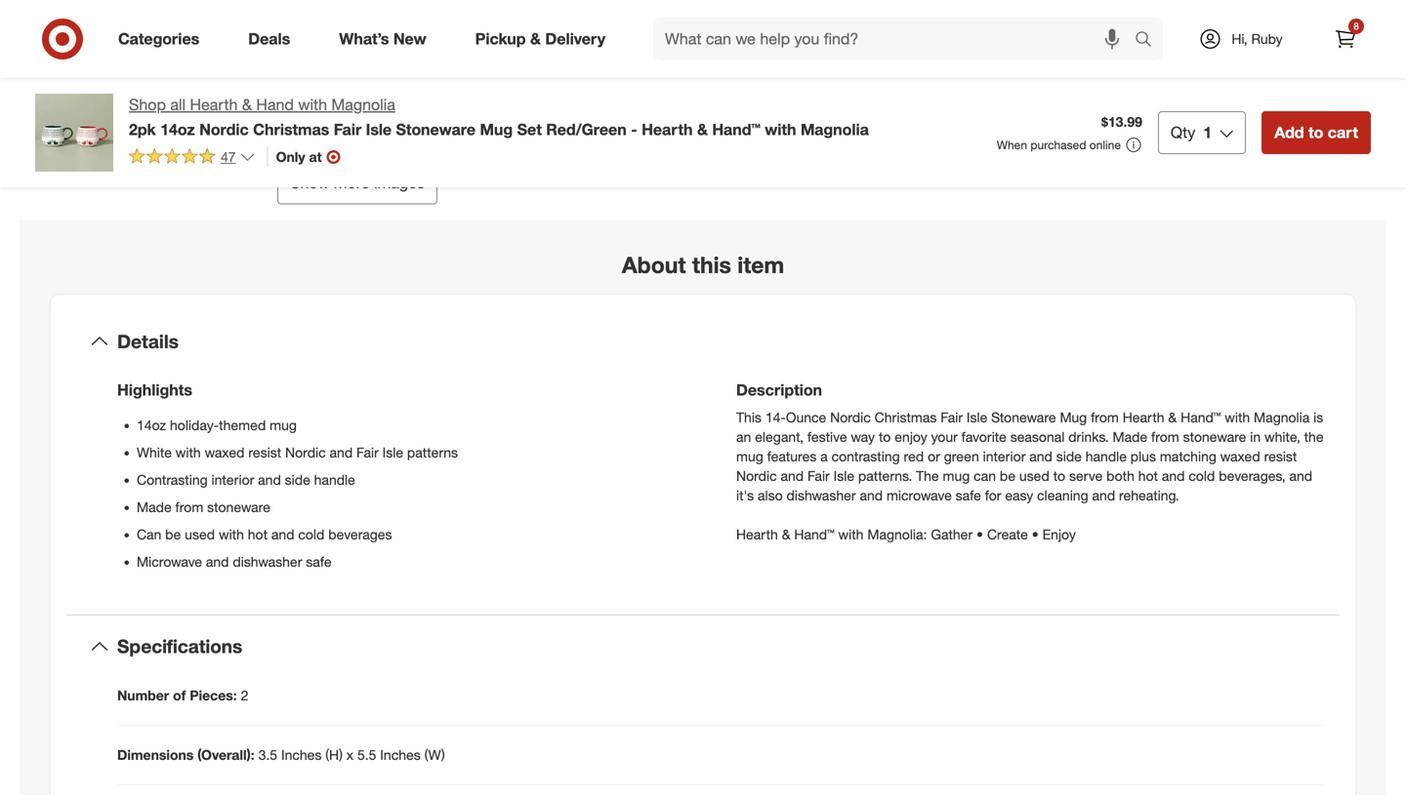 Task type: vqa. For each thing, say whether or not it's contained in the screenshot.
with within the button
yes



Task type: locate. For each thing, give the bounding box(es) containing it.
be right can on the left of the page
[[165, 527, 181, 544]]

safe left hi,
[[1161, 47, 1189, 64]]

0 horizontal spatial hand™
[[712, 120, 761, 139]]

made from stoneware
[[137, 499, 270, 516]]

from up drinks.
[[1091, 409, 1119, 426]]

1 horizontal spatial stoneware
[[1183, 429, 1246, 446]]

2 horizontal spatial item
[[738, 252, 784, 279]]

1 horizontal spatial mug
[[1060, 409, 1087, 426]]

this
[[107, 111, 129, 128], [607, 111, 629, 128], [692, 252, 731, 279]]

1 see from the left
[[80, 111, 104, 128]]

magnolia down what's
[[331, 95, 395, 114]]

1 • from the left
[[977, 526, 983, 544]]

0 horizontal spatial item
[[133, 111, 160, 128]]

in
[[163, 111, 174, 128], [336, 111, 347, 128], [1250, 429, 1261, 446]]

handle up both
[[1086, 448, 1127, 465]]

0 vertical spatial mug
[[480, 120, 513, 139]]

fair inside shop all hearth & hand with magnolia 2pk 14oz nordic christmas fair isle stoneware mug set red/green - hearth & hand™ with magnolia
[[334, 120, 362, 139]]

1 horizontal spatial waxed
[[1220, 448, 1260, 465]]

resist
[[248, 445, 281, 462], [1264, 448, 1297, 465]]

0 vertical spatial christmas
[[253, 120, 329, 139]]

with left magnolia:
[[838, 526, 864, 544]]

2 vertical spatial from
[[175, 499, 203, 516]]

14-
[[765, 409, 786, 426]]

item inside see this item in 3d button
[[133, 111, 160, 128]]

stoneware up matching on the right of the page
[[1183, 429, 1246, 446]]

mug down green
[[943, 468, 970, 485]]

be up easy
[[1000, 468, 1016, 485]]

1 vertical spatial made
[[137, 499, 172, 516]]

(w)
[[424, 747, 445, 764]]

cold down matching on the right of the page
[[1189, 468, 1215, 485]]

1 horizontal spatial be
[[1000, 468, 1016, 485]]

1 horizontal spatial safe
[[1161, 47, 1189, 64]]

safe left for
[[956, 487, 981, 505]]

0 vertical spatial be
[[1000, 468, 1016, 485]]

cold inside this 14-ounce nordic christmas fair isle stoneware mug from hearth & hand™ with magnolia is an elegant, festive way to enjoy your favorite seasonal drinks. made from stoneware in white, the mug features a contrasting red or green interior and side handle plus matching waxed resist nordic and fair isle patterns. the mug can be used to serve both hot and cold beverages, and it's also dishwasher and microwave safe for easy cleaning and reheating.
[[1189, 468, 1215, 485]]

online
[[1090, 138, 1121, 152]]

0 vertical spatial hot
[[1138, 468, 1158, 485]]

1 horizontal spatial cold
[[1189, 468, 1215, 485]]

1 horizontal spatial hand™
[[794, 526, 835, 544]]

2 • from the left
[[1032, 526, 1039, 544]]

white,
[[1265, 429, 1301, 446]]

safe inside dishwasher safe button
[[840, 47, 868, 64]]

0 horizontal spatial stoneware
[[396, 120, 476, 139]]

side down white with waxed resist nordic and fair isle patterns
[[285, 472, 310, 489]]

interior inside this 14-ounce nordic christmas fair isle stoneware mug from hearth & hand™ with magnolia is an elegant, festive way to enjoy your favorite seasonal drinks. made from stoneware in white, the mug features a contrasting red or green interior and side handle plus matching waxed resist nordic and fair isle patterns. the mug can be used to serve both hot and cold beverages, and it's also dishwasher and microwave safe for easy cleaning and reheating.
[[983, 448, 1026, 465]]

when
[[997, 138, 1027, 152]]

2 vertical spatial a
[[820, 448, 828, 465]]

1 horizontal spatial safe
[[956, 487, 981, 505]]

14oz up white on the left bottom of page
[[137, 417, 166, 434]]

a inside button
[[526, 111, 533, 128]]

hot inside this 14-ounce nordic christmas fair isle stoneware mug from hearth & hand™ with magnolia is an elegant, festive way to enjoy your favorite seasonal drinks. made from stoneware in white, the mug features a contrasting red or green interior and side handle plus matching waxed resist nordic and fair isle patterns. the mug can be used to serve both hot and cold beverages, and it's also dishwasher and microwave safe for easy cleaning and reheating.
[[1138, 468, 1158, 485]]

plan a space with this item button
[[475, 66, 680, 146]]

1 horizontal spatial •
[[1032, 526, 1039, 544]]

side inside this 14-ounce nordic christmas fair isle stoneware mug from hearth & hand™ with magnolia is an elegant, festive way to enjoy your favorite seasonal drinks. made from stoneware in white, the mug features a contrasting red or green interior and side handle plus matching waxed resist nordic and fair isle patterns. the mug can be used to serve both hot and cold beverages, and it's also dishwasher and microwave safe for easy cleaning and reheating.
[[1056, 448, 1082, 465]]

2 horizontal spatial from
[[1151, 429, 1179, 446]]

2 vertical spatial mug
[[943, 468, 970, 485]]

all
[[170, 95, 186, 114]]

number of pieces: 2
[[117, 688, 248, 705]]

1 horizontal spatial interior
[[983, 448, 1026, 465]]

your up or on the bottom of page
[[931, 429, 958, 446]]

show
[[290, 173, 329, 192]]

1 vertical spatial be
[[165, 527, 181, 544]]

0 vertical spatial dishwasher
[[787, 487, 856, 505]]

resist down white,
[[1264, 448, 1297, 465]]

dishwasher
[[766, 47, 837, 64]]

hand™ down dishwasher safe button
[[712, 120, 761, 139]]

and
[[330, 445, 353, 462], [1030, 448, 1053, 465], [781, 468, 804, 485], [1162, 468, 1185, 485], [1290, 468, 1313, 485], [258, 472, 281, 489], [860, 487, 883, 505], [1092, 487, 1115, 505], [271, 527, 294, 544], [206, 554, 229, 571]]

fair
[[334, 120, 362, 139], [941, 409, 963, 426], [356, 445, 379, 462], [808, 468, 830, 485]]

elegant,
[[755, 429, 804, 446]]

• left "create" on the right bottom of page
[[977, 526, 983, 544]]

0 horizontal spatial stoneware
[[207, 499, 270, 516]]

(overall):
[[197, 747, 255, 764]]

a for glance
[[747, 7, 756, 26]]

resist inside this 14-ounce nordic christmas fair isle stoneware mug from hearth & hand™ with magnolia is an elegant, festive way to enjoy your favorite seasonal drinks. made from stoneware in white, the mug features a contrasting red or green interior and side handle plus matching waxed resist nordic and fair isle patterns. the mug can be used to serve both hot and cold beverages, and it's also dishwasher and microwave safe for easy cleaning and reheating.
[[1264, 448, 1297, 465]]

1 vertical spatial stoneware
[[207, 499, 270, 516]]

your
[[350, 111, 377, 128], [931, 429, 958, 446]]

safe inside this 14-ounce nordic christmas fair isle stoneware mug from hearth & hand™ with magnolia is an elegant, festive way to enjoy your favorite seasonal drinks. made from stoneware in white, the mug features a contrasting red or green interior and side handle plus matching waxed resist nordic and fair isle patterns. the mug can be used to serve both hot and cold beverages, and it's also dishwasher and microwave safe for easy cleaning and reheating.
[[956, 487, 981, 505]]

fair right it
[[334, 120, 362, 139]]

made up the plus
[[1113, 429, 1148, 446]]

safe
[[956, 487, 981, 505], [306, 554, 332, 571]]

a right at
[[747, 7, 756, 26]]

0 horizontal spatial to
[[879, 429, 891, 446]]

1 horizontal spatial item
[[633, 111, 659, 128]]

hand™ down features
[[794, 526, 835, 544]]

and up microwave and dishwasher safe
[[271, 527, 294, 544]]

at
[[727, 7, 742, 26]]

see
[[80, 111, 104, 128], [297, 111, 321, 128]]

with up microwave and dishwasher safe
[[219, 527, 244, 544]]

1 horizontal spatial space
[[537, 111, 574, 128]]

is
[[1314, 409, 1324, 426]]

2 horizontal spatial to
[[1309, 123, 1324, 142]]

new
[[393, 29, 426, 48]]

this inside button
[[607, 111, 629, 128]]

safe for dishwasher safe
[[840, 47, 868, 64]]

2 space from the left
[[537, 111, 574, 128]]

interior up made from stoneware
[[211, 472, 254, 489]]

hearth right the - at the left of the page
[[642, 120, 693, 139]]

stoneware up the seasonal
[[991, 409, 1056, 426]]

0 vertical spatial made
[[1113, 429, 1148, 446]]

1 vertical spatial christmas
[[875, 409, 937, 426]]

0 horizontal spatial cold
[[298, 527, 325, 544]]

hot up microwave and dishwasher safe
[[248, 527, 268, 544]]

and down the patterns.
[[860, 487, 883, 505]]

0 horizontal spatial magnolia
[[331, 95, 395, 114]]

themed
[[219, 417, 266, 434]]

0 horizontal spatial mug
[[480, 120, 513, 139]]

• left enjoy
[[1032, 526, 1039, 544]]

1 vertical spatial dishwasher
[[233, 554, 302, 571]]

space right plan
[[537, 111, 574, 128]]

0 horizontal spatial •
[[977, 526, 983, 544]]

0 vertical spatial interior
[[983, 448, 1026, 465]]

stoneware up images
[[396, 120, 476, 139]]

matching
[[1160, 448, 1217, 465]]

2 horizontal spatial hand™
[[1181, 409, 1221, 426]]

hand
[[256, 95, 294, 114]]

with
[[298, 95, 327, 114], [578, 111, 603, 128], [765, 120, 796, 139], [1225, 409, 1250, 426], [176, 445, 201, 462], [838, 526, 864, 544], [219, 527, 244, 544]]

1 horizontal spatial to
[[1053, 468, 1066, 485]]

used
[[1019, 468, 1050, 485], [185, 527, 215, 544]]

in left white,
[[1250, 429, 1261, 446]]

used down made from stoneware
[[185, 527, 215, 544]]

made up can on the left of the page
[[137, 499, 172, 516]]

and down the
[[1290, 468, 1313, 485]]

to right way
[[879, 429, 891, 446]]

item inside plan a space with this item button
[[633, 111, 659, 128]]

0 vertical spatial stoneware
[[396, 120, 476, 139]]

0 vertical spatial cold
[[1189, 468, 1215, 485]]

christmas up enjoy
[[875, 409, 937, 426]]

more
[[334, 173, 370, 192]]

2 see from the left
[[297, 111, 321, 128]]

your right it
[[350, 111, 377, 128]]

item right red/green
[[633, 111, 659, 128]]

mug down an
[[736, 448, 763, 465]]

be inside this 14-ounce nordic christmas fair isle stoneware mug from hearth & hand™ with magnolia is an elegant, festive way to enjoy your favorite seasonal drinks. made from stoneware in white, the mug features a contrasting red or green interior and side handle plus matching waxed resist nordic and fair isle patterns. the mug can be used to serve both hot and cold beverages, and it's also dishwasher and microwave safe for easy cleaning and reheating.
[[1000, 468, 1016, 485]]

beverages,
[[1219, 468, 1286, 485]]

0 horizontal spatial christmas
[[253, 120, 329, 139]]

deals link
[[232, 18, 315, 61]]

0 horizontal spatial safe
[[840, 47, 868, 64]]

0 vertical spatial a
[[747, 7, 756, 26]]

item
[[133, 111, 160, 128], [633, 111, 659, 128], [738, 252, 784, 279]]

1 vertical spatial used
[[185, 527, 215, 544]]

1 horizontal spatial see
[[297, 111, 321, 128]]

with inside this 14-ounce nordic christmas fair isle stoneware mug from hearth & hand™ with magnolia is an elegant, festive way to enjoy your favorite seasonal drinks. made from stoneware in white, the mug features a contrasting red or green interior and side handle plus matching waxed resist nordic and fair isle patterns. the mug can be used to serve both hot and cold beverages, and it's also dishwasher and microwave safe for easy cleaning and reheating.
[[1225, 409, 1250, 426]]

0 horizontal spatial your
[[350, 111, 377, 128]]

waxed down 14oz holiday-themed mug
[[205, 445, 245, 462]]

1 horizontal spatial christmas
[[875, 409, 937, 426]]

a
[[747, 7, 756, 26], [526, 111, 533, 128], [820, 448, 828, 465]]

from up the plus
[[1151, 429, 1179, 446]]

14oz holiday-themed mug
[[137, 417, 297, 434]]

and down features
[[781, 468, 804, 485]]

1 space from the left
[[381, 111, 418, 128]]

to right add
[[1309, 123, 1324, 142]]

safe right dishwasher
[[840, 47, 868, 64]]

microwave down can on the left of the page
[[137, 554, 202, 571]]

and down the seasonal
[[1030, 448, 1053, 465]]

0 vertical spatial handle
[[1086, 448, 1127, 465]]

hand™ up matching on the right of the page
[[1181, 409, 1221, 426]]

christmas up only at left top
[[253, 120, 329, 139]]

0 horizontal spatial microwave
[[137, 554, 202, 571]]

stoneware down contrasting interior and side handle
[[207, 499, 270, 516]]

1 vertical spatial handle
[[314, 472, 355, 489]]

1 vertical spatial 14oz
[[137, 417, 166, 434]]

see left it
[[297, 111, 321, 128]]

0 horizontal spatial a
[[526, 111, 533, 128]]

&
[[530, 29, 541, 48], [242, 95, 252, 114], [697, 120, 708, 139], [1168, 409, 1177, 426], [782, 526, 791, 544]]

in left 3d
[[163, 111, 174, 128]]

item for about
[[738, 252, 784, 279]]

mug left set
[[480, 120, 513, 139]]

used up easy
[[1019, 468, 1050, 485]]

it's
[[736, 487, 754, 505]]

festive
[[808, 429, 847, 446]]

a inside this 14-ounce nordic christmas fair isle stoneware mug from hearth & hand™ with magnolia is an elegant, festive way to enjoy your favorite seasonal drinks. made from stoneware in white, the mug features a contrasting red or green interior and side handle plus matching waxed resist nordic and fair isle patterns. the mug can be used to serve both hot and cold beverages, and it's also dishwasher and microwave safe for easy cleaning and reheating.
[[820, 448, 828, 465]]

to up cleaning at the bottom of page
[[1053, 468, 1066, 485]]

item up 'details' dropdown button
[[738, 252, 784, 279]]

0 horizontal spatial inches
[[281, 747, 322, 764]]

0 horizontal spatial mug
[[270, 417, 297, 434]]

1 vertical spatial safe
[[306, 554, 332, 571]]

features
[[767, 448, 817, 465]]

0 vertical spatial your
[[350, 111, 377, 128]]

microwave inside button
[[1092, 47, 1157, 64]]

1 horizontal spatial dishwasher
[[787, 487, 856, 505]]

resist up contrasting interior and side handle
[[248, 445, 281, 462]]

microwave up "$13.99"
[[1092, 47, 1157, 64]]

reheating.
[[1119, 487, 1179, 505]]

0 horizontal spatial safe
[[306, 554, 332, 571]]

0 vertical spatial side
[[1056, 448, 1082, 465]]

made inside this 14-ounce nordic christmas fair isle stoneware mug from hearth & hand™ with magnolia is an elegant, festive way to enjoy your favorite seasonal drinks. made from stoneware in white, the mug features a contrasting red or green interior and side handle plus matching waxed resist nordic and fair isle patterns. the mug can be used to serve both hot and cold beverages, and it's also dishwasher and microwave safe for easy cleaning and reheating.
[[1113, 429, 1148, 446]]

waxed
[[205, 445, 245, 462], [1220, 448, 1260, 465]]

0 vertical spatial from
[[1091, 409, 1119, 426]]

14oz
[[160, 120, 195, 139], [137, 417, 166, 434]]

add to cart button
[[1262, 111, 1371, 154]]

2 inches from the left
[[380, 747, 421, 764]]

and down both
[[1092, 487, 1115, 505]]

side up serve
[[1056, 448, 1082, 465]]

safe down beverages
[[306, 554, 332, 571]]

14oz nordic christmas fair isle stoneware mugs - hearth & hand™ with magnolia, 5 of 12 image
[[365, 0, 680, 51]]

1 safe from the left
[[840, 47, 868, 64]]

2 safe from the left
[[1161, 47, 1189, 64]]

inches left (h)
[[281, 747, 322, 764]]

a right plan
[[526, 111, 533, 128]]

14oz down the all
[[160, 120, 195, 139]]

0 horizontal spatial see
[[80, 111, 104, 128]]

hearth
[[190, 95, 238, 114], [642, 120, 693, 139], [1123, 409, 1165, 426], [736, 526, 778, 544]]

magnolia
[[331, 95, 395, 114], [801, 120, 869, 139], [1254, 409, 1310, 426]]

see left '2pk'
[[80, 111, 104, 128]]

1 vertical spatial your
[[931, 429, 958, 446]]

1 vertical spatial hand™
[[1181, 409, 1221, 426]]

hearth right the all
[[190, 95, 238, 114]]

magnolia down dishwasher safe
[[801, 120, 869, 139]]

set
[[517, 120, 542, 139]]

1 horizontal spatial inches
[[380, 747, 421, 764]]

1 horizontal spatial magnolia
[[801, 120, 869, 139]]

1 vertical spatial hot
[[248, 527, 268, 544]]

1 horizontal spatial side
[[1056, 448, 1082, 465]]

1 vertical spatial microwave
[[137, 554, 202, 571]]

with left the - at the left of the page
[[578, 111, 603, 128]]

contrasting interior and side handle
[[137, 472, 355, 489]]

image of 2pk 14oz nordic christmas fair isle stoneware mug set red/green - hearth & hand™ with magnolia image
[[35, 94, 113, 172]]

0 vertical spatial microwave
[[1092, 47, 1157, 64]]

dishwasher down can be used with hot and cold beverages
[[233, 554, 302, 571]]

0 vertical spatial used
[[1019, 468, 1050, 485]]

0 vertical spatial to
[[1309, 123, 1324, 142]]

1 horizontal spatial used
[[1019, 468, 1050, 485]]

microwave safe button
[[1053, 35, 1189, 78]]

1 horizontal spatial from
[[1091, 409, 1119, 426]]

inches right 5.5
[[380, 747, 421, 764]]

in right it
[[336, 111, 347, 128]]

0 horizontal spatial be
[[165, 527, 181, 544]]

cold left beverages
[[298, 527, 325, 544]]

favorite
[[962, 429, 1007, 446]]

nordic up contrasting interior and side handle
[[285, 445, 326, 462]]

mug up drinks.
[[1060, 409, 1087, 426]]

contrasting
[[137, 472, 208, 489]]

1 vertical spatial stoneware
[[991, 409, 1056, 426]]

item left the all
[[133, 111, 160, 128]]

isle inside shop all hearth & hand with magnolia 2pk 14oz nordic christmas fair isle stoneware mug set red/green - hearth & hand™ with magnolia
[[366, 120, 392, 139]]

safe inside microwave safe button
[[1161, 47, 1189, 64]]

deals
[[248, 29, 290, 48]]

stoneware inside shop all hearth & hand with magnolia 2pk 14oz nordic christmas fair isle stoneware mug set red/green - hearth & hand™ with magnolia
[[396, 120, 476, 139]]

it
[[325, 111, 332, 128]]

1 horizontal spatial handle
[[1086, 448, 1127, 465]]

stoneware inside this 14-ounce nordic christmas fair isle stoneware mug from hearth & hand™ with magnolia is an elegant, festive way to enjoy your favorite seasonal drinks. made from stoneware in white, the mug features a contrasting red or green interior and side handle plus matching waxed resist nordic and fair isle patterns. the mug can be used to serve both hot and cold beverages, and it's also dishwasher and microwave safe for easy cleaning and reheating.
[[1183, 429, 1246, 446]]

handle down white with waxed resist nordic and fair isle patterns
[[314, 472, 355, 489]]

space inside button
[[537, 111, 574, 128]]

2 horizontal spatial in
[[1250, 429, 1261, 446]]

this inside button
[[107, 111, 129, 128]]

show more images button
[[277, 162, 437, 205]]

mug up white with waxed resist nordic and fair isle patterns
[[270, 417, 297, 434]]

interior
[[983, 448, 1026, 465], [211, 472, 254, 489]]

& up matching on the right of the page
[[1168, 409, 1177, 426]]

1 vertical spatial interior
[[211, 472, 254, 489]]

dishwasher down features
[[787, 487, 856, 505]]

mug inside this 14-ounce nordic christmas fair isle stoneware mug from hearth & hand™ with magnolia is an elegant, festive way to enjoy your favorite seasonal drinks. made from stoneware in white, the mug features a contrasting red or green interior and side handle plus matching waxed resist nordic and fair isle patterns. the mug can be used to serve both hot and cold beverages, and it's also dishwasher and microwave safe for easy cleaning and reheating.
[[1060, 409, 1087, 426]]

microwave for microwave and dishwasher safe
[[137, 554, 202, 571]]

what's
[[339, 29, 389, 48]]

red/green
[[546, 120, 627, 139]]

fair up favorite
[[941, 409, 963, 426]]

14oz nordic christmas fair isle stoneware mugs - hearth & hand™ with magnolia, 4 of 12 image
[[35, 0, 350, 51]]

(h)
[[325, 747, 343, 764]]

0 horizontal spatial used
[[185, 527, 215, 544]]

hi,
[[1232, 30, 1248, 47]]

hearth inside this 14-ounce nordic christmas fair isle stoneware mug from hearth & hand™ with magnolia is an elegant, festive way to enjoy your favorite seasonal drinks. made from stoneware in white, the mug features a contrasting red or green interior and side handle plus matching waxed resist nordic and fair isle patterns. the mug can be used to serve both hot and cold beverages, and it's also dishwasher and microwave safe for easy cleaning and reheating.
[[1123, 409, 1165, 426]]

2 horizontal spatial a
[[820, 448, 828, 465]]

cleaning
[[1037, 487, 1089, 505]]

from down "contrasting"
[[175, 499, 203, 516]]

2
[[241, 688, 248, 705]]

nordic up '47' in the top of the page
[[199, 120, 249, 139]]

space up images
[[381, 111, 418, 128]]

2 horizontal spatial this
[[692, 252, 731, 279]]

the
[[1304, 429, 1324, 446]]

this for about
[[692, 252, 731, 279]]

what's new
[[339, 29, 426, 48]]

magnolia up white,
[[1254, 409, 1310, 426]]

hot
[[1138, 468, 1158, 485], [248, 527, 268, 544]]

0 vertical spatial 14oz
[[160, 120, 195, 139]]

0 vertical spatial safe
[[956, 487, 981, 505]]

2 vertical spatial magnolia
[[1254, 409, 1310, 426]]

only
[[276, 148, 305, 165]]

microwave and dishwasher safe
[[137, 554, 332, 571]]

1 horizontal spatial resist
[[1264, 448, 1297, 465]]

1 vertical spatial mug
[[736, 448, 763, 465]]

2 vertical spatial to
[[1053, 468, 1066, 485]]

$13.99
[[1102, 113, 1143, 131]]

& inside this 14-ounce nordic christmas fair isle stoneware mug from hearth & hand™ with magnolia is an elegant, festive way to enjoy your favorite seasonal drinks. made from stoneware in white, the mug features a contrasting red or green interior and side handle plus matching waxed resist nordic and fair isle patterns. the mug can be used to serve both hot and cold beverages, and it's also dishwasher and microwave safe for easy cleaning and reheating.
[[1168, 409, 1177, 426]]

be
[[1000, 468, 1016, 485], [165, 527, 181, 544]]

space inside button
[[381, 111, 418, 128]]

seasonal
[[1010, 429, 1065, 446]]

1 horizontal spatial this
[[607, 111, 629, 128]]

way
[[851, 429, 875, 446]]



Task type: describe. For each thing, give the bounding box(es) containing it.
fair left patterns
[[356, 445, 379, 462]]

1 horizontal spatial mug
[[736, 448, 763, 465]]

patterns.
[[858, 468, 912, 485]]

1 inches from the left
[[281, 747, 322, 764]]

dishwasher safe
[[766, 47, 868, 64]]

image gallery element
[[35, 0, 680, 205]]

specifications
[[117, 636, 242, 658]]

1 vertical spatial side
[[285, 472, 310, 489]]

fair down features
[[808, 468, 830, 485]]

5.5
[[357, 747, 376, 764]]

and down can be used with hot and cold beverages
[[206, 554, 229, 571]]

see for see this item in 3d
[[80, 111, 104, 128]]

1 vertical spatial cold
[[298, 527, 325, 544]]

add to cart
[[1275, 123, 1358, 142]]

nordic inside shop all hearth & hand with magnolia 2pk 14oz nordic christmas fair isle stoneware mug set red/green - hearth & hand™ with magnolia
[[199, 120, 249, 139]]

with down dishwasher safe button
[[765, 120, 796, 139]]

only at
[[276, 148, 322, 165]]

what's new link
[[323, 18, 451, 61]]

christmas inside shop all hearth & hand with magnolia 2pk 14oz nordic christmas fair isle stoneware mug set red/green - hearth & hand™ with magnolia
[[253, 120, 329, 139]]

magnolia:
[[867, 526, 927, 544]]

with right hand
[[298, 95, 327, 114]]

red
[[904, 448, 924, 465]]

plus
[[1131, 448, 1156, 465]]

see for see it in your space
[[297, 111, 321, 128]]

highlights
[[117, 381, 192, 400]]

enjoy
[[1043, 526, 1076, 544]]

hand™ inside shop all hearth & hand with magnolia 2pk 14oz nordic christmas fair isle stoneware mug set red/green - hearth & hand™ with magnolia
[[712, 120, 761, 139]]

white
[[137, 445, 172, 462]]

0 horizontal spatial in
[[163, 111, 174, 128]]

0 vertical spatial magnolia
[[331, 95, 395, 114]]

categories link
[[102, 18, 224, 61]]

microwave safe
[[1092, 47, 1189, 64]]

see it in your space button
[[255, 66, 460, 146]]

dimensions
[[117, 747, 194, 764]]

hand™ inside this 14-ounce nordic christmas fair isle stoneware mug from hearth & hand™ with magnolia is an elegant, festive way to enjoy your favorite seasonal drinks. made from stoneware in white, the mug features a contrasting red or green interior and side handle plus matching waxed resist nordic and fair isle patterns. the mug can be used to serve both hot and cold beverages, and it's also dishwasher and microwave safe for easy cleaning and reheating.
[[1181, 409, 1221, 426]]

holiday-
[[170, 417, 219, 434]]

0 horizontal spatial resist
[[248, 445, 281, 462]]

with down holiday-
[[176, 445, 201, 462]]

ruby
[[1251, 30, 1283, 47]]

0 horizontal spatial handle
[[314, 472, 355, 489]]

this for see
[[107, 111, 129, 128]]

hearth down it's
[[736, 526, 778, 544]]

and down matching on the right of the page
[[1162, 468, 1185, 485]]

& right the - at the left of the page
[[697, 120, 708, 139]]

description
[[736, 381, 822, 400]]

safe for microwave safe
[[1161, 47, 1189, 64]]

pickup & delivery link
[[459, 18, 630, 61]]

microwave
[[887, 487, 952, 505]]

this
[[736, 409, 762, 426]]

and down white with waxed resist nordic and fair isle patterns
[[258, 472, 281, 489]]

qty
[[1171, 123, 1196, 142]]

search
[[1126, 31, 1173, 50]]

0 horizontal spatial waxed
[[205, 445, 245, 462]]

hearth & hand™ with magnolia: gather • create • enjoy
[[736, 526, 1076, 544]]

isle down contrasting at right bottom
[[834, 468, 855, 485]]

or
[[928, 448, 940, 465]]

to inside button
[[1309, 123, 1324, 142]]

search button
[[1126, 18, 1173, 64]]

2 vertical spatial hand™
[[794, 526, 835, 544]]

isle up favorite
[[967, 409, 988, 426]]

easy
[[1005, 487, 1033, 505]]

see it in your space
[[297, 111, 418, 128]]

with inside button
[[578, 111, 603, 128]]

your inside this 14-ounce nordic christmas fair isle stoneware mug from hearth & hand™ with magnolia is an elegant, festive way to enjoy your favorite seasonal drinks. made from stoneware in white, the mug features a contrasting red or green interior and side handle plus matching waxed resist nordic and fair isle patterns. the mug can be used to serve both hot and cold beverages, and it's also dishwasher and microwave safe for easy cleaning and reheating.
[[931, 429, 958, 446]]

nordic up way
[[830, 409, 871, 426]]

images
[[374, 173, 425, 192]]

and up beverages
[[330, 445, 353, 462]]

christmas inside this 14-ounce nordic christmas fair isle stoneware mug from hearth & hand™ with magnolia is an elegant, festive way to enjoy your favorite seasonal drinks. made from stoneware in white, the mug features a contrasting red or green interior and side handle plus matching waxed resist nordic and fair isle patterns. the mug can be used to serve both hot and cold beverages, and it's also dishwasher and microwave safe for easy cleaning and reheating.
[[875, 409, 937, 426]]

microwave for microwave safe
[[1092, 47, 1157, 64]]

shop all hearth & hand with magnolia 2pk 14oz nordic christmas fair isle stoneware mug set red/green - hearth & hand™ with magnolia
[[129, 95, 869, 139]]

47 link
[[129, 147, 255, 170]]

your inside button
[[350, 111, 377, 128]]

& right pickup
[[530, 29, 541, 48]]

2 horizontal spatial mug
[[943, 468, 970, 485]]

0 horizontal spatial hot
[[248, 527, 268, 544]]

advertisement region
[[727, 93, 1371, 167]]

stoneware inside this 14-ounce nordic christmas fair isle stoneware mug from hearth & hand™ with magnolia is an elegant, festive way to enjoy your favorite seasonal drinks. made from stoneware in white, the mug features a contrasting red or green interior and side handle plus matching waxed resist nordic and fair isle patterns. the mug can be used to serve both hot and cold beverages, and it's also dishwasher and microwave safe for easy cleaning and reheating.
[[991, 409, 1056, 426]]

8
[[1354, 20, 1359, 32]]

used inside this 14-ounce nordic christmas fair isle stoneware mug from hearth & hand™ with magnolia is an elegant, festive way to enjoy your favorite seasonal drinks. made from stoneware in white, the mug features a contrasting red or green interior and side handle plus matching waxed resist nordic and fair isle patterns. the mug can be used to serve both hot and cold beverages, and it's also dishwasher and microwave safe for easy cleaning and reheating.
[[1019, 468, 1050, 485]]

an
[[736, 429, 751, 446]]

patterns
[[407, 445, 458, 462]]

at a glance
[[727, 7, 810, 26]]

about
[[622, 252, 686, 279]]

waxed inside this 14-ounce nordic christmas fair isle stoneware mug from hearth & hand™ with magnolia is an elegant, festive way to enjoy your favorite seasonal drinks. made from stoneware in white, the mug features a contrasting red or green interior and side handle plus matching waxed resist nordic and fair isle patterns. the mug can be used to serve both hot and cold beverages, and it's also dishwasher and microwave safe for easy cleaning and reheating.
[[1220, 448, 1260, 465]]

plan a space with this item
[[495, 111, 659, 128]]

& down also
[[782, 526, 791, 544]]

shop
[[129, 95, 166, 114]]

handle inside this 14-ounce nordic christmas fair isle stoneware mug from hearth & hand™ with magnolia is an elegant, festive way to enjoy your favorite seasonal drinks. made from stoneware in white, the mug features a contrasting red or green interior and side handle plus matching waxed resist nordic and fair isle patterns. the mug can be used to serve both hot and cold beverages, and it's also dishwasher and microwave safe for easy cleaning and reheating.
[[1086, 448, 1127, 465]]

see this item in 3d
[[80, 111, 195, 128]]

2pk
[[129, 120, 156, 139]]

x
[[346, 747, 354, 764]]

14oz inside shop all hearth & hand with magnolia 2pk 14oz nordic christmas fair isle stoneware mug set red/green - hearth & hand™ with magnolia
[[160, 120, 195, 139]]

0 horizontal spatial dishwasher
[[233, 554, 302, 571]]

contrasting
[[832, 448, 900, 465]]

magnolia inside this 14-ounce nordic christmas fair isle stoneware mug from hearth & hand™ with magnolia is an elegant, festive way to enjoy your favorite seasonal drinks. made from stoneware in white, the mug features a contrasting red or green interior and side handle plus matching waxed resist nordic and fair isle patterns. the mug can be used to serve both hot and cold beverages, and it's also dishwasher and microwave safe for easy cleaning and reheating.
[[1254, 409, 1310, 426]]

in inside this 14-ounce nordic christmas fair isle stoneware mug from hearth & hand™ with magnolia is an elegant, festive way to enjoy your favorite seasonal drinks. made from stoneware in white, the mug features a contrasting red or green interior and side handle plus matching waxed resist nordic and fair isle patterns. the mug can be used to serve both hot and cold beverages, and it's also dishwasher and microwave safe for easy cleaning and reheating.
[[1250, 429, 1261, 446]]

add
[[1275, 123, 1304, 142]]

mug inside shop all hearth & hand with magnolia 2pk 14oz nordic christmas fair isle stoneware mug set red/green - hearth & hand™ with magnolia
[[480, 120, 513, 139]]

& left hand
[[242, 95, 252, 114]]

1
[[1203, 123, 1212, 142]]

show more images
[[290, 173, 425, 192]]

at
[[309, 148, 322, 165]]

isle left patterns
[[382, 445, 403, 462]]

47
[[221, 148, 236, 165]]

dimensions (overall): 3.5 inches (h) x 5.5 inches (w)
[[117, 747, 445, 764]]

can
[[974, 468, 996, 485]]

1 vertical spatial from
[[1151, 429, 1179, 446]]

a for space
[[526, 111, 533, 128]]

pickup
[[475, 29, 526, 48]]

0 horizontal spatial interior
[[211, 472, 254, 489]]

create
[[987, 526, 1028, 544]]

nordic up it's
[[736, 468, 777, 485]]

purchased
[[1031, 138, 1086, 152]]

see this item in 3d button
[[35, 66, 240, 146]]

specifications button
[[66, 616, 1340, 679]]

drinks.
[[1069, 429, 1109, 446]]

about this item
[[622, 252, 784, 279]]

also
[[758, 487, 783, 505]]

3.5
[[258, 747, 277, 764]]

1 horizontal spatial in
[[336, 111, 347, 128]]

glance
[[760, 7, 810, 26]]

pieces:
[[190, 688, 237, 705]]

details button
[[66, 311, 1340, 373]]

pickup & delivery
[[475, 29, 606, 48]]

3d
[[178, 111, 195, 128]]

hi, ruby
[[1232, 30, 1283, 47]]

both
[[1107, 468, 1135, 485]]

serve
[[1069, 468, 1103, 485]]

-
[[631, 120, 637, 139]]

dishwasher inside this 14-ounce nordic christmas fair isle stoneware mug from hearth & hand™ with magnolia is an elegant, festive way to enjoy your favorite seasonal drinks. made from stoneware in white, the mug features a contrasting red or green interior and side handle plus matching waxed resist nordic and fair isle patterns. the mug can be used to serve both hot and cold beverages, and it's also dishwasher and microwave safe for easy cleaning and reheating.
[[787, 487, 856, 505]]

item for see
[[133, 111, 160, 128]]

the
[[916, 468, 939, 485]]

0 vertical spatial mug
[[270, 417, 297, 434]]

number
[[117, 688, 169, 705]]

plan
[[495, 111, 522, 128]]

cart
[[1328, 123, 1358, 142]]

dishwasher safe button
[[727, 35, 868, 78]]

8 link
[[1324, 18, 1367, 61]]

green
[[944, 448, 979, 465]]

gather
[[931, 526, 973, 544]]

What can we help you find? suggestions appear below search field
[[653, 18, 1140, 61]]



